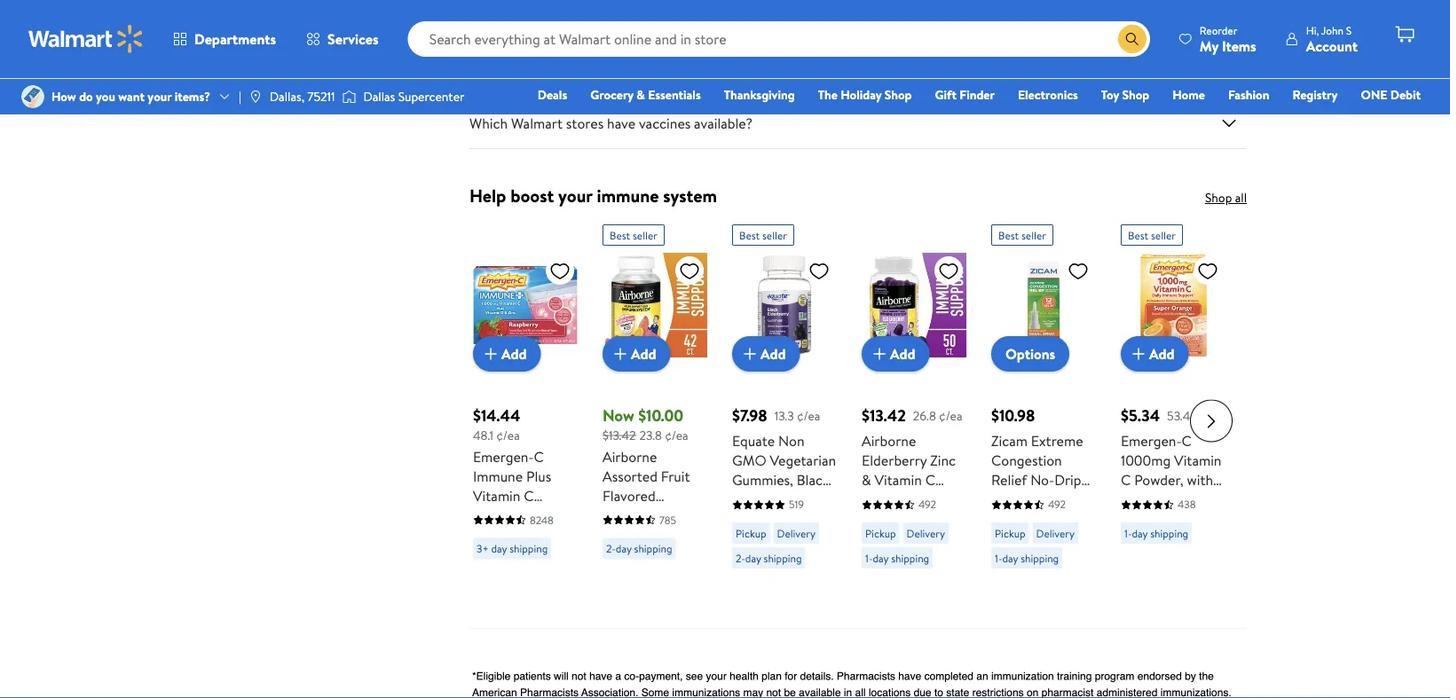 Task type: describe. For each thing, give the bounding box(es) containing it.
pickup for $10.98
[[995, 526, 1025, 541]]

75211
[[307, 88, 335, 105]]

immune inside the $13.42 26.8 ¢/ea airborne elderberry   zinc & vitamin c gummies for adults, immune support vitamin d & zinc gummies with powerful antioxidant vitamins c d & e - 50 gummies, elderberry flavor
[[908, 510, 957, 529]]

departments button
[[158, 18, 291, 60]]

how do you want your items?
[[51, 88, 210, 105]]

walmart
[[511, 114, 563, 134]]

vitamin down for
[[914, 529, 962, 549]]

750mg
[[650, 525, 693, 545]]

or
[[581, 11, 594, 31]]

caffeine
[[1121, 588, 1174, 608]]

walmart?
[[645, 63, 704, 82]]

walmart+ link
[[1360, 110, 1429, 129]]

you
[[96, 88, 115, 105]]

now $10.00 $13.42 23.8 ¢/ea airborne assorted fruit flavored gummies, 42 count - 750mg of vitamin c and minerals & herbs immune support (packaging may vary)
[[603, 405, 705, 662]]

supercenter
[[398, 88, 464, 105]]

hi, john s account
[[1306, 23, 1358, 55]]

herbs
[[603, 584, 640, 604]]

$14.44 48.1 ¢/ea emergen-c immune plus vitamin c supplement powder, raspberry, 30 ct
[[473, 405, 577, 565]]

account
[[1306, 36, 1358, 55]]

and inside now $10.00 $13.42 23.8 ¢/ea airborne assorted fruit flavored gummies, 42 count - 750mg of vitamin c and minerals & herbs immune support (packaging may vary)
[[683, 545, 705, 565]]

gift
[[935, 86, 957, 103]]

best for equate non gmo vegetarian gummies, black elderberry, 50 mg, 60 count "image"
[[739, 228, 760, 243]]

shipping down 0.5
[[1021, 551, 1059, 566]]

519
[[789, 498, 804, 513]]

add to favorites list, emergen-c 1000mg vitamin c powder, with antioxidants, b vitamins and electrolytes for immune support, caffeine free vitamin c supplement fizzy drink mix, super orange flavor - 10 count image
[[1197, 261, 1218, 283]]

 image for dallas supercenter
[[342, 88, 356, 106]]

add for 785
[[631, 345, 656, 364]]

services
[[328, 29, 379, 49]]

day down antioxidants,
[[1132, 526, 1148, 541]]

toy shop link
[[1093, 85, 1157, 104]]

1000mg
[[1121, 451, 1171, 471]]

count
[[778, 510, 817, 529]]

best for zicam extreme congestion relief no-drip nasal spray with soothing aloe vera 0.5 oz image
[[998, 228, 1019, 243]]

& down the at
[[637, 86, 645, 103]]

day down 'mg,' at the bottom right
[[745, 551, 761, 566]]

add to cart image for $5.34
[[1128, 344, 1149, 365]]

black
[[797, 471, 829, 490]]

toy
[[1101, 86, 1119, 103]]

home
[[1173, 86, 1205, 103]]

dallas, 75211
[[270, 88, 335, 105]]

1 horizontal spatial 2-
[[736, 551, 745, 566]]

which walmart stores have vaccines available? image
[[1218, 113, 1240, 135]]

the holiday shop link
[[810, 85, 920, 104]]

soothing
[[991, 510, 1046, 529]]

airborne inside now $10.00 $13.42 23.8 ¢/ea airborne assorted fruit flavored gummies, 42 count - 750mg of vitamin c and minerals & herbs immune support (packaging may vary)
[[603, 447, 657, 467]]

emergen-c 1000mg vitamin c powder, with antioxidants, b vitamins and electrolytes for immune support, caffeine free vitamin c supplement fizzy drink mix, super orange flavor - 10 count image
[[1121, 253, 1226, 358]]

$14.44
[[473, 405, 520, 427]]

3+ day shipping
[[477, 542, 548, 557]]

product group containing $5.34
[[1121, 218, 1226, 698]]

my
[[1200, 36, 1219, 55]]

3+
[[477, 542, 489, 557]]

add to favorites list, airborne assorted fruit flavored gummies, 42 count - 750mg of vitamin c and minerals & herbs immune support (packaging may vary) image
[[679, 261, 700, 283]]

day down vera
[[1002, 551, 1018, 566]]

add for 438
[[1149, 345, 1175, 364]]

shipping down 785
[[634, 542, 672, 557]]

vitamin inside now $10.00 $13.42 23.8 ¢/ea airborne assorted fruit flavored gummies, 42 count - 750mg of vitamin c and minerals & herbs immune support (packaging may vary)
[[619, 545, 667, 565]]

thanksgiving
[[724, 86, 795, 103]]

$10.98
[[991, 405, 1035, 427]]

with for $5.34
[[1187, 471, 1213, 490]]

c inside now $10.00 $13.42 23.8 ¢/ea airborne assorted fruit flavored gummies, 42 count - 750mg of vitamin c and minerals & herbs immune support (packaging may vary)
[[670, 545, 680, 565]]

product group containing $7.98
[[732, 218, 837, 622]]

available?
[[694, 114, 753, 134]]

0 vertical spatial zinc
[[930, 451, 956, 471]]

registry
[[1292, 86, 1338, 103]]

free
[[1177, 588, 1205, 608]]

1 add button from the left
[[473, 337, 541, 372]]

1 492 from the left
[[919, 498, 936, 513]]

2 492 from the left
[[1048, 498, 1066, 513]]

0 horizontal spatial your
[[148, 88, 172, 105]]

$5.34
[[1121, 405, 1160, 427]]

$13.42 26.8 ¢/ea airborne elderberry   zinc & vitamin c gummies for adults, immune support vitamin d & zinc gummies with powerful antioxidant vitamins c d & e - 50 gummies, elderberry flavor
[[862, 405, 963, 698]]

and inside $5.34 53.4 ¢/ea emergen-c 1000mg vitamin c powder, with antioxidants, b vitamins and electrolytes for immune support, caffeine free vitamin c supplement fizzy drink mix, super orang
[[1177, 510, 1200, 529]]

gummies, inside now $10.00 $13.42 23.8 ¢/ea airborne assorted fruit flavored gummies, 42 count - 750mg of vitamin c and minerals & herbs immune support (packaging may vary)
[[603, 506, 664, 525]]

grocery & essentials
[[590, 86, 701, 103]]

immune inside $14.44 48.1 ¢/ea emergen-c immune plus vitamin c supplement powder, raspberry, 30 ct
[[473, 467, 523, 486]]

¢/ea inside now $10.00 $13.42 23.8 ¢/ea airborne assorted fruit flavored gummies, 42 count - 750mg of vitamin c and minerals & herbs immune support (packaging may vary)
[[665, 427, 688, 445]]

¢/ea for $5.34
[[1193, 408, 1217, 425]]

assorted
[[603, 467, 658, 486]]

zicam
[[991, 432, 1028, 451]]

extreme
[[1031, 432, 1083, 451]]

departments
[[194, 29, 276, 49]]

cart contains 0 items total amount $0.00 image
[[1394, 24, 1415, 45]]

& inside now $10.00 $13.42 23.8 ¢/ea airborne assorted fruit flavored gummies, 42 count - 750mg of vitamin c and minerals & herbs immune support (packaging may vary)
[[658, 565, 667, 584]]

shipping down count at bottom right
[[764, 551, 802, 566]]

airborne elderberry   zinc & vitamin c gummies for adults, immune support vitamin d & zinc gummies with powerful antioxidant vitamins c d & e - 50 gummies, elderberry flavor image
[[862, 253, 966, 358]]

for
[[1198, 529, 1216, 549]]

delivery for $7.98
[[777, 526, 816, 541]]

count
[[603, 525, 638, 545]]

& up adults,
[[862, 471, 871, 490]]

- inside the $13.42 26.8 ¢/ea airborne elderberry   zinc & vitamin c gummies for adults, immune support vitamin d & zinc gummies with powerful antioxidant vitamins c d & e - 50 gummies, elderberry flavor
[[873, 647, 879, 666]]

day right 3+
[[491, 542, 507, 557]]

day down adults,
[[873, 551, 889, 566]]

(packaging
[[603, 623, 669, 643]]

4 add from the left
[[890, 345, 915, 364]]

add to favorites list, emergen-c immune plus vitamin c supplement powder, raspberry, 30 ct image
[[549, 261, 571, 283]]

delivery for $10.98
[[1036, 526, 1075, 541]]

best seller for 'airborne assorted fruit flavored gummies, 42 count - 750mg of vitamin c and minerals & herbs immune support (packaging may vary)' image
[[610, 228, 657, 243]]

0.5
[[1023, 529, 1041, 549]]

2 pickup from the left
[[865, 526, 896, 541]]

0 horizontal spatial shop
[[885, 86, 912, 103]]

thanksgiving link
[[716, 85, 803, 104]]

grocery & essentials link
[[582, 85, 709, 104]]

42
[[667, 506, 683, 525]]

& down adults,
[[876, 549, 885, 569]]

my
[[640, 11, 659, 31]]

gmo
[[732, 451, 766, 471]]

now
[[603, 405, 634, 427]]

cancel
[[598, 11, 637, 31]]

4 add button from the left
[[862, 337, 930, 372]]

gift finder
[[935, 86, 995, 103]]

2 horizontal spatial 1-
[[1124, 526, 1132, 541]]

1 horizontal spatial shop
[[1122, 86, 1149, 103]]

s
[[1346, 23, 1352, 38]]

2 add to cart image from the left
[[869, 344, 890, 365]]

fashion link
[[1220, 85, 1277, 104]]

items
[[1222, 36, 1256, 55]]

i
[[526, 11, 530, 31]]

the holiday shop
[[818, 86, 912, 103]]

can
[[501, 11, 523, 31]]

help
[[469, 184, 506, 209]]

product group containing $14.44
[[473, 218, 578, 622]]

one
[[1361, 86, 1387, 103]]

appointment?
[[662, 11, 747, 31]]

which walmart stores have vaccines available?
[[469, 114, 753, 134]]

seller for add to favorites list, emergen-c 1000mg vitamin c powder, with antioxidants, b vitamins and electrolytes for immune support, caffeine free vitamin c supplement fizzy drink mix, super orange flavor - 10 count icon
[[1151, 228, 1176, 243]]

with for $10.98
[[1065, 490, 1092, 510]]

2 elderberry from the top
[[862, 666, 927, 686]]

emergen-c immune plus vitamin c supplement powder, raspberry, 30 ct image
[[473, 253, 578, 358]]

immune inside $5.34 53.4 ¢/ea emergen-c 1000mg vitamin c powder, with antioxidants, b vitamins and electrolytes for immune support, caffeine free vitamin c supplement fizzy drink mix, super orang
[[1121, 549, 1171, 569]]

vegetarian
[[770, 451, 836, 471]]

$7.98
[[732, 405, 767, 427]]

product group containing $10.98
[[991, 218, 1096, 622]]

support,
[[1121, 569, 1174, 588]]

best for the emergen-c 1000mg vitamin c powder, with antioxidants, b vitamins and electrolytes for immune support, caffeine free vitamin c supplement fizzy drink mix, super orange flavor - 10 count image
[[1128, 228, 1148, 243]]

8248
[[530, 513, 554, 528]]

aloe
[[1050, 510, 1078, 529]]

airborne inside the $13.42 26.8 ¢/ea airborne elderberry   zinc & vitamin c gummies for adults, immune support vitamin d & zinc gummies with powerful antioxidant vitamins c d & e - 50 gummies, elderberry flavor
[[862, 432, 916, 451]]

 image for dallas, 75211
[[248, 90, 263, 104]]

pickup for $7.98
[[736, 526, 766, 541]]

vitamin left for
[[875, 471, 922, 490]]

¢/ea for $7.98
[[797, 408, 820, 425]]

shipping down 8248
[[510, 542, 548, 557]]

relief
[[991, 471, 1027, 490]]

add to cart image for now
[[610, 344, 631, 365]]

vitamin inside $14.44 48.1 ¢/ea emergen-c immune plus vitamin c supplement powder, raspberry, 30 ct
[[473, 486, 520, 506]]

$10.00
[[638, 405, 683, 427]]

spray
[[1028, 490, 1062, 510]]

¢/ea for $13.42
[[939, 408, 962, 425]]

raspberry,
[[473, 545, 539, 565]]

elderberry,
[[732, 490, 801, 510]]

for
[[923, 490, 944, 510]]

shipping up powerful
[[891, 551, 929, 566]]



Task type: vqa. For each thing, say whether or not it's contained in the screenshot.
$10.98's Delivery
yes



Task type: locate. For each thing, give the bounding box(es) containing it.
vitamin down support,
[[1121, 608, 1168, 627]]

best for 'airborne assorted fruit flavored gummies, 42 count - 750mg of vitamin c and minerals & herbs immune support (packaging may vary)' image
[[610, 228, 630, 243]]

0 horizontal spatial 1-
[[865, 551, 873, 566]]

next slide for product carousel list image
[[1190, 400, 1233, 443]]

438
[[1178, 498, 1196, 513]]

0 horizontal spatial 2-
[[606, 542, 616, 557]]

mg,
[[732, 510, 755, 529]]

0 vertical spatial gummies,
[[732, 471, 793, 490]]

supplement inside $5.34 53.4 ¢/ea emergen-c 1000mg vitamin c powder, with antioxidants, b vitamins and electrolytes for immune support, caffeine free vitamin c supplement fizzy drink mix, super orang
[[1121, 627, 1194, 647]]

1 vertical spatial powder,
[[473, 525, 522, 545]]

1 elderberry from the top
[[862, 451, 927, 471]]

zicam extreme congestion relief no-drip nasal spray with soothing aloe vera 0.5 oz image
[[991, 253, 1096, 358]]

antioxidant
[[862, 608, 933, 627]]

1 horizontal spatial pickup
[[865, 526, 896, 541]]

emergen- inside $14.44 48.1 ¢/ea emergen-c immune plus vitamin c supplement powder, raspberry, 30 ct
[[473, 447, 534, 467]]

add button up the now
[[603, 337, 671, 372]]

2- up minerals
[[606, 542, 616, 557]]

electronics link
[[1010, 85, 1086, 104]]

1 horizontal spatial support
[[862, 529, 911, 549]]

0 vertical spatial d
[[862, 549, 872, 569]]

airborne assorted fruit flavored gummies, 42 count - 750mg of vitamin c and minerals & herbs immune support (packaging may vary) image
[[603, 253, 707, 358]]

¢/ea inside $14.44 48.1 ¢/ea emergen-c immune plus vitamin c supplement powder, raspberry, 30 ct
[[496, 427, 520, 445]]

$13.42 left 26.8
[[862, 405, 906, 427]]

0 horizontal spatial with
[[923, 569, 949, 588]]

airborne down the 23.8
[[603, 447, 657, 467]]

best down immune
[[610, 228, 630, 243]]

add to cart image
[[480, 344, 501, 365], [739, 344, 761, 365]]

30
[[542, 545, 558, 565]]

add button up the "$5.34"
[[1121, 337, 1189, 372]]

emergen- for $5.34
[[1121, 432, 1182, 451]]

2 horizontal spatial pickup
[[995, 526, 1025, 541]]

seller up the emergen-c 1000mg vitamin c powder, with antioxidants, b vitamins and electrolytes for immune support, caffeine free vitamin c supplement fizzy drink mix, super orange flavor - 10 count image
[[1151, 228, 1176, 243]]

5 add from the left
[[1149, 345, 1175, 364]]

one debit walmart+
[[1361, 86, 1421, 128]]

¢/ea right the 23.8
[[665, 427, 688, 445]]

4 seller from the left
[[1151, 228, 1176, 243]]

1 horizontal spatial emergen-
[[1121, 432, 1182, 451]]

0 vertical spatial how
[[469, 11, 498, 31]]

 image right 75211
[[342, 88, 356, 106]]

how for how do you want your items?
[[51, 88, 76, 105]]

hi,
[[1306, 23, 1319, 38]]

0 horizontal spatial add to cart image
[[610, 344, 631, 365]]

how left can
[[469, 11, 498, 31]]

best seller up zicam extreme congestion relief no-drip nasal spray with soothing aloe vera 0.5 oz image
[[998, 228, 1046, 243]]

flavored
[[603, 486, 656, 506]]

immune right adults,
[[908, 510, 957, 529]]

50 inside $7.98 13.3 ¢/ea equate non gmo vegetarian gummies, black elderberry, 50 mg, 60 count
[[804, 490, 820, 510]]

1 horizontal spatial $13.42
[[862, 405, 906, 427]]

shop all
[[1205, 190, 1247, 207]]

0 horizontal spatial zinc
[[889, 549, 914, 569]]

1 horizontal spatial 50
[[882, 647, 898, 666]]

your right boost
[[558, 184, 592, 209]]

emergen- inside $5.34 53.4 ¢/ea emergen-c 1000mg vitamin c powder, with antioxidants, b vitamins and electrolytes for immune support, caffeine free vitamin c supplement fizzy drink mix, super orang
[[1121, 432, 1182, 451]]

3 delivery from the left
[[1036, 526, 1075, 541]]

1 horizontal spatial vaccines
[[639, 114, 691, 134]]

0 vertical spatial -
[[641, 525, 647, 545]]

0 vertical spatial elderberry
[[862, 451, 927, 471]]

- right count at the bottom left of the page
[[641, 525, 647, 545]]

2 horizontal spatial delivery
[[1036, 526, 1075, 541]]

ct
[[562, 545, 577, 565]]

0 horizontal spatial gummies,
[[603, 506, 664, 525]]

3 seller from the left
[[1021, 228, 1046, 243]]

1 horizontal spatial vitamins
[[1121, 510, 1174, 529]]

1 vertical spatial 50
[[882, 647, 898, 666]]

1 vertical spatial d
[[932, 627, 942, 647]]

0 horizontal spatial supplement
[[473, 506, 546, 525]]

3 add button from the left
[[732, 337, 800, 372]]

0 horizontal spatial airborne
[[603, 447, 657, 467]]

zinc up powerful
[[889, 549, 914, 569]]

support up powerful
[[862, 529, 911, 549]]

add to cart image
[[610, 344, 631, 365], [869, 344, 890, 365], [1128, 344, 1149, 365]]

best up the emergen-c 1000mg vitamin c powder, with antioxidants, b vitamins and electrolytes for immune support, caffeine free vitamin c supplement fizzy drink mix, super orange flavor - 10 count image
[[1128, 228, 1148, 243]]

0 vertical spatial support
[[862, 529, 911, 549]]

gummies, down antioxidant
[[902, 647, 963, 666]]

product group
[[473, 218, 578, 622], [603, 218, 707, 662], [732, 218, 837, 622], [862, 218, 966, 698], [991, 218, 1096, 622], [1121, 218, 1226, 698]]

with inside $10.98 zicam extreme congestion relief no-drip nasal spray with soothing aloe vera 0.5 oz
[[1065, 490, 1092, 510]]

0 vertical spatial gummies
[[862, 490, 919, 510]]

13.3
[[774, 408, 794, 425]]

2 horizontal spatial with
[[1187, 471, 1213, 490]]

add up $14.44
[[501, 345, 527, 364]]

0 horizontal spatial d
[[862, 549, 872, 569]]

1 best from the left
[[610, 228, 630, 243]]

at
[[630, 63, 642, 82]]

1 vertical spatial vitamins
[[862, 627, 915, 647]]

$7.98 13.3 ¢/ea equate non gmo vegetarian gummies, black elderberry, 50 mg, 60 count
[[732, 405, 836, 529]]

best seller up equate non gmo vegetarian gummies, black elderberry, 50 mg, 60 count "image"
[[739, 228, 787, 243]]

pickup up powerful
[[865, 526, 896, 541]]

elderberry down 26.8
[[862, 451, 927, 471]]

 image right the |
[[248, 90, 263, 104]]

powder, up 438
[[1134, 471, 1184, 490]]

Search search field
[[408, 21, 1150, 57]]

electrolytes
[[1121, 529, 1195, 549]]

mix,
[[1191, 647, 1217, 666]]

seller down immune
[[633, 228, 657, 243]]

super
[[1121, 666, 1156, 686]]

0 horizontal spatial how
[[51, 88, 76, 105]]

add to favorites list, equate non gmo vegetarian gummies, black elderberry, 50 mg, 60 count image
[[808, 261, 830, 283]]

- inside now $10.00 $13.42 23.8 ¢/ea airborne assorted fruit flavored gummies, 42 count - 750mg of vitamin c and minerals & herbs immune support (packaging may vary)
[[641, 525, 647, 545]]

0 vertical spatial supplement
[[473, 506, 546, 525]]

best seller for zicam extreme congestion relief no-drip nasal spray with soothing aloe vera 0.5 oz image
[[998, 228, 1046, 243]]

0 horizontal spatial support
[[603, 604, 652, 623]]

vitamin
[[1174, 451, 1222, 471], [875, 471, 922, 490], [473, 486, 520, 506], [914, 529, 962, 549], [619, 545, 667, 565], [1121, 608, 1168, 627]]

0 horizontal spatial 492
[[919, 498, 936, 513]]

shipping down 438
[[1150, 526, 1188, 541]]

1 vertical spatial gummies
[[862, 569, 919, 588]]

d down adults,
[[862, 549, 872, 569]]

¢/ea inside $7.98 13.3 ¢/ea equate non gmo vegetarian gummies, black elderberry, 50 mg, 60 count
[[797, 408, 820, 425]]

1 horizontal spatial your
[[558, 184, 592, 209]]

1 vertical spatial supplement
[[1121, 627, 1194, 647]]

0 vertical spatial vitamins
[[1121, 510, 1174, 529]]

vitamins inside the $13.42 26.8 ¢/ea airborne elderberry   zinc & vitamin c gummies for adults, immune support vitamin d & zinc gummies with powerful antioxidant vitamins c d & e - 50 gummies, elderberry flavor
[[862, 627, 915, 647]]

gummies, down assorted
[[603, 506, 664, 525]]

0 horizontal spatial 2-day shipping
[[606, 542, 672, 557]]

1- down antioxidants,
[[1124, 526, 1132, 541]]

options link
[[991, 337, 1070, 372]]

0 horizontal spatial delivery
[[777, 526, 816, 541]]

3 best seller from the left
[[998, 228, 1046, 243]]

services button
[[291, 18, 394, 60]]

grocery
[[590, 86, 634, 103]]

antioxidants,
[[1121, 490, 1201, 510]]

1 horizontal spatial how
[[469, 11, 498, 31]]

who administers vaccines at walmart?
[[469, 63, 704, 82]]

0 horizontal spatial emergen-
[[473, 447, 534, 467]]

toy shop
[[1101, 86, 1149, 103]]

1 horizontal spatial add to cart image
[[869, 344, 890, 365]]

gummies up antioxidant
[[862, 569, 919, 588]]

delivery
[[777, 526, 816, 541], [907, 526, 945, 541], [1036, 526, 1075, 541]]

search icon image
[[1125, 32, 1139, 46]]

0 vertical spatial 50
[[804, 490, 820, 510]]

home link
[[1165, 85, 1213, 104]]

$13.42 inside the $13.42 26.8 ¢/ea airborne elderberry   zinc & vitamin c gummies for adults, immune support vitamin d & zinc gummies with powerful antioxidant vitamins c d & e - 50 gummies, elderberry flavor
[[862, 405, 906, 427]]

and left b
[[1177, 510, 1200, 529]]

0 horizontal spatial vaccines
[[575, 63, 626, 82]]

and down 42
[[683, 545, 705, 565]]

supplement inside $14.44 48.1 ¢/ea emergen-c immune plus vitamin c supplement powder, raspberry, 30 ct
[[473, 506, 546, 525]]

2-
[[606, 542, 616, 557], [736, 551, 745, 566]]

¢/ea inside the $13.42 26.8 ¢/ea airborne elderberry   zinc & vitamin c gummies for adults, immune support vitamin d & zinc gummies with powerful antioxidant vitamins c d & e - 50 gummies, elderberry flavor
[[939, 408, 962, 425]]

1 horizontal spatial  image
[[342, 88, 356, 106]]

1 add from the left
[[501, 345, 527, 364]]

seller for add to favorites list, equate non gmo vegetarian gummies, black elderberry, 50 mg, 60 count image
[[762, 228, 787, 243]]

1 horizontal spatial airborne
[[862, 432, 916, 451]]

john
[[1321, 23, 1343, 38]]

4 product group from the left
[[862, 218, 966, 698]]

add to cart image for emergen-c immune plus vitamin c supplement powder, raspberry, 30 ct image
[[480, 344, 501, 365]]

gummies left for
[[862, 490, 919, 510]]

1 horizontal spatial 2-day shipping
[[736, 551, 802, 566]]

gummies, inside $7.98 13.3 ¢/ea equate non gmo vegetarian gummies, black elderberry, 50 mg, 60 count
[[732, 471, 793, 490]]

emergen- down 48.1
[[473, 447, 534, 467]]

add up '$10.00'
[[631, 345, 656, 364]]

vaccines down essentials
[[639, 114, 691, 134]]

1 vertical spatial vaccines
[[639, 114, 691, 134]]

airborne down 26.8
[[862, 432, 916, 451]]

2 delivery from the left
[[907, 526, 945, 541]]

¢/ea for $14.44
[[496, 427, 520, 445]]

1 horizontal spatial 1-
[[995, 551, 1002, 566]]

add button for delivery
[[732, 337, 800, 372]]

gummies, up "60"
[[732, 471, 793, 490]]

4 best seller from the left
[[1128, 228, 1176, 243]]

add up 26.8
[[890, 345, 915, 364]]

add button up $7.98
[[732, 337, 800, 372]]

and
[[1177, 510, 1200, 529], [683, 545, 705, 565]]

0 horizontal spatial and
[[683, 545, 705, 565]]

shop all link
[[1205, 190, 1247, 207]]

2 product group from the left
[[603, 218, 707, 662]]

plus
[[526, 467, 551, 486]]

best seller for equate non gmo vegetarian gummies, black elderberry, 50 mg, 60 count "image"
[[739, 228, 787, 243]]

equate non gmo vegetarian gummies, black elderberry, 50 mg, 60 count image
[[732, 253, 837, 358]]

$10.98 zicam extreme congestion relief no-drip nasal spray with soothing aloe vera 0.5 oz
[[991, 405, 1092, 549]]

add up 13.3
[[761, 345, 786, 364]]

2- down 'mg,' at the bottom right
[[736, 551, 745, 566]]

your right want
[[148, 88, 172, 105]]

1 horizontal spatial with
[[1065, 490, 1092, 510]]

vitamins inside $5.34 53.4 ¢/ea emergen-c 1000mg vitamin c powder, with antioxidants, b vitamins and electrolytes for immune support, caffeine free vitamin c supplement fizzy drink mix, super orang
[[1121, 510, 1174, 529]]

elderberry down antioxidant
[[862, 666, 927, 686]]

vitamin left plus
[[473, 486, 520, 506]]

0 horizontal spatial 50
[[804, 490, 820, 510]]

3 best from the left
[[998, 228, 1019, 243]]

6 product group from the left
[[1121, 218, 1226, 698]]

1 add to cart image from the left
[[480, 344, 501, 365]]

seller up equate non gmo vegetarian gummies, black elderberry, 50 mg, 60 count "image"
[[762, 228, 787, 243]]

vitamin up b
[[1174, 451, 1222, 471]]

2 add button from the left
[[603, 337, 671, 372]]

vaccines
[[575, 63, 626, 82], [639, 114, 691, 134]]

add to cart image up $7.98
[[739, 344, 761, 365]]

50 right 519
[[804, 490, 820, 510]]

immune left plus
[[473, 467, 523, 486]]

c
[[1182, 432, 1192, 451], [534, 447, 544, 467], [925, 471, 935, 490], [1121, 471, 1131, 490], [524, 486, 534, 506], [670, 545, 680, 565], [1172, 608, 1182, 627], [918, 627, 928, 647]]

3 pickup from the left
[[995, 526, 1025, 541]]

0 horizontal spatial add to cart image
[[480, 344, 501, 365]]

785
[[659, 513, 676, 528]]

492
[[919, 498, 936, 513], [1048, 498, 1066, 513]]

with up 438
[[1187, 471, 1213, 490]]

with inside the $13.42 26.8 ¢/ea airborne elderberry   zinc & vitamin c gummies for adults, immune support vitamin d & zinc gummies with powerful antioxidant vitamins c d & e - 50 gummies, elderberry flavor
[[923, 569, 949, 588]]

reorder my items
[[1200, 23, 1256, 55]]

1 gummies from the top
[[862, 490, 919, 510]]

0 horizontal spatial 1-day shipping
[[865, 551, 929, 566]]

0 horizontal spatial -
[[641, 525, 647, 545]]

- right e
[[873, 647, 879, 666]]

immune up 'may'
[[643, 584, 693, 604]]

0 horizontal spatial vitamins
[[862, 627, 915, 647]]

3 add to cart image from the left
[[1128, 344, 1149, 365]]

$13.42 inside now $10.00 $13.42 23.8 ¢/ea airborne assorted fruit flavored gummies, 42 count - 750mg of vitamin c and minerals & herbs immune support (packaging may vary)
[[603, 427, 636, 445]]

492 right adults,
[[919, 498, 936, 513]]

& right minerals
[[658, 565, 667, 584]]

add to cart image up $14.44
[[480, 344, 501, 365]]

product group containing $13.42
[[862, 218, 966, 698]]

5 product group from the left
[[991, 218, 1096, 622]]

0 vertical spatial your
[[148, 88, 172, 105]]

dallas supercenter
[[363, 88, 464, 105]]

1 vertical spatial how
[[51, 88, 76, 105]]

shop right holiday
[[885, 86, 912, 103]]

with right spray
[[1065, 490, 1092, 510]]

seller for add to favorites list, airborne assorted fruit flavored gummies, 42 count - 750mg of vitamin c and minerals & herbs immune support (packaging may vary) image
[[633, 228, 657, 243]]

1 horizontal spatial 492
[[1048, 498, 1066, 513]]

vitamins left 438
[[1121, 510, 1174, 529]]

essentials
[[648, 86, 701, 103]]

of
[[603, 545, 616, 565]]

$5.34 53.4 ¢/ea emergen-c 1000mg vitamin c powder, with antioxidants, b vitamins and electrolytes for immune support, caffeine free vitamin c supplement fizzy drink mix, super orang
[[1121, 405, 1222, 698]]

pickup
[[736, 526, 766, 541], [865, 526, 896, 541], [995, 526, 1025, 541]]

best seller for the emergen-c 1000mg vitamin c powder, with antioxidants, b vitamins and electrolytes for immune support, caffeine free vitamin c supplement fizzy drink mix, super orange flavor - 10 count image
[[1128, 228, 1176, 243]]

1-day shipping down antioxidants,
[[1124, 526, 1188, 541]]

immune inside now $10.00 $13.42 23.8 ¢/ea airborne assorted fruit flavored gummies, 42 count - 750mg of vitamin c and minerals & herbs immune support (packaging may vary)
[[643, 584, 693, 604]]

492 down drip
[[1048, 498, 1066, 513]]

oz
[[1045, 529, 1058, 549]]

vitamins down powerful
[[862, 627, 915, 647]]

add button for 785
[[603, 337, 671, 372]]

non
[[778, 432, 805, 451]]

50
[[804, 490, 820, 510], [882, 647, 898, 666]]

0 vertical spatial vaccines
[[575, 63, 626, 82]]

which
[[469, 114, 508, 134]]

shop right toy
[[1122, 86, 1149, 103]]

add to favorites list, airborne elderberry   zinc & vitamin c gummies for adults, immune support vitamin d & zinc gummies with powerful antioxidant vitamins c d & e - 50 gummies, elderberry flavor image
[[938, 261, 959, 283]]

d right e
[[932, 627, 942, 647]]

how
[[469, 11, 498, 31], [51, 88, 76, 105]]

1 vertical spatial zinc
[[889, 549, 914, 569]]

2 horizontal spatial gummies,
[[902, 647, 963, 666]]

1 horizontal spatial d
[[932, 627, 942, 647]]

¢/ea right 13.3
[[797, 408, 820, 425]]

2-day shipping up minerals
[[606, 542, 672, 557]]

0 horizontal spatial powder,
[[473, 525, 522, 545]]

may
[[673, 623, 698, 643]]

with right powerful
[[923, 569, 949, 588]]

shop left all
[[1205, 190, 1232, 207]]

emergen- for $14.44
[[473, 447, 534, 467]]

¢/ea right 48.1
[[496, 427, 520, 445]]

&
[[637, 86, 645, 103], [862, 471, 871, 490], [876, 549, 885, 569], [658, 565, 667, 584], [946, 627, 955, 647]]

1-day shipping down 0.5
[[995, 551, 1059, 566]]

 image
[[21, 85, 44, 108]]

Walmart Site-Wide search field
[[408, 21, 1150, 57]]

powder, inside $5.34 53.4 ¢/ea emergen-c 1000mg vitamin c powder, with antioxidants, b vitamins and electrolytes for immune support, caffeine free vitamin c supplement fizzy drink mix, super orang
[[1134, 471, 1184, 490]]

2 horizontal spatial add to cart image
[[1128, 344, 1149, 365]]

delivery down for
[[907, 526, 945, 541]]

deals
[[538, 86, 567, 103]]

0 horizontal spatial pickup
[[736, 526, 766, 541]]

1 horizontal spatial powder,
[[1134, 471, 1184, 490]]

add for delivery
[[761, 345, 786, 364]]

vaccines up grocery
[[575, 63, 626, 82]]

add to cart image for equate non gmo vegetarian gummies, black elderberry, 50 mg, 60 count "image"
[[739, 344, 761, 365]]

2 gummies from the top
[[862, 569, 919, 588]]

2 horizontal spatial 1-day shipping
[[1124, 526, 1188, 541]]

60
[[758, 510, 775, 529]]

2 horizontal spatial shop
[[1205, 190, 1232, 207]]

4 best from the left
[[1128, 228, 1148, 243]]

1 horizontal spatial zinc
[[930, 451, 956, 471]]

add to favorites list, zicam extreme congestion relief no-drip nasal spray with soothing aloe vera 0.5 oz image
[[1068, 261, 1089, 283]]

how for how can i change or cancel my appointment?
[[469, 11, 498, 31]]

1- down adults,
[[865, 551, 873, 566]]

1 horizontal spatial add to cart image
[[739, 344, 761, 365]]

2 vertical spatial gummies,
[[902, 647, 963, 666]]

1 horizontal spatial and
[[1177, 510, 1200, 529]]

1 horizontal spatial -
[[873, 647, 879, 666]]

have
[[607, 114, 635, 134]]

 image
[[342, 88, 356, 106], [248, 90, 263, 104]]

walmart image
[[28, 25, 144, 53]]

finder
[[960, 86, 995, 103]]

fashion
[[1228, 86, 1269, 103]]

1 vertical spatial elderberry
[[862, 666, 927, 686]]

product group containing now $10.00
[[603, 218, 707, 662]]

change
[[533, 11, 578, 31]]

gift finder link
[[927, 85, 1003, 104]]

1 add to cart image from the left
[[610, 344, 631, 365]]

& right antioxidant
[[946, 627, 955, 647]]

1 seller from the left
[[633, 228, 657, 243]]

¢/ea
[[797, 408, 820, 425], [939, 408, 962, 425], [1193, 408, 1217, 425], [496, 427, 520, 445], [665, 427, 688, 445]]

deals link
[[530, 85, 575, 104]]

minerals
[[603, 565, 654, 584]]

0 horizontal spatial  image
[[248, 90, 263, 104]]

day right of
[[616, 542, 632, 557]]

who
[[469, 63, 498, 82]]

add button for 438
[[1121, 337, 1189, 372]]

1 product group from the left
[[473, 218, 578, 622]]

the
[[818, 86, 838, 103]]

gummies, inside the $13.42 26.8 ¢/ea airborne elderberry   zinc & vitamin c gummies for adults, immune support vitamin d & zinc gummies with powerful antioxidant vitamins c d & e - 50 gummies, elderberry flavor
[[902, 647, 963, 666]]

3 product group from the left
[[732, 218, 837, 622]]

1 horizontal spatial gummies,
[[732, 471, 793, 490]]

registry link
[[1284, 85, 1346, 104]]

2 add to cart image from the left
[[739, 344, 761, 365]]

options
[[1005, 345, 1055, 364]]

50 right e
[[882, 647, 898, 666]]

support
[[862, 529, 911, 549], [603, 604, 652, 623]]

2 seller from the left
[[762, 228, 787, 243]]

elderberry
[[862, 451, 927, 471], [862, 666, 927, 686]]

with inside $5.34 53.4 ¢/ea emergen-c 1000mg vitamin c powder, with antioxidants, b vitamins and electrolytes for immune support, caffeine free vitamin c supplement fizzy drink mix, super orang
[[1187, 471, 1213, 490]]

add button
[[473, 337, 541, 372], [603, 337, 671, 372], [732, 337, 800, 372], [862, 337, 930, 372], [1121, 337, 1189, 372]]

support inside now $10.00 $13.42 23.8 ¢/ea airborne assorted fruit flavored gummies, 42 count - 750mg of vitamin c and minerals & herbs immune support (packaging may vary)
[[603, 604, 652, 623]]

1 horizontal spatial delivery
[[907, 526, 945, 541]]

0 horizontal spatial $13.42
[[603, 427, 636, 445]]

50 inside the $13.42 26.8 ¢/ea airborne elderberry   zinc & vitamin c gummies for adults, immune support vitamin d & zinc gummies with powerful antioxidant vitamins c d & e - 50 gummies, elderberry flavor
[[882, 647, 898, 666]]

2 best from the left
[[739, 228, 760, 243]]

1 pickup from the left
[[736, 526, 766, 541]]

¢/ea inside $5.34 53.4 ¢/ea emergen-c 1000mg vitamin c powder, with antioxidants, b vitamins and electrolytes for immune support, caffeine free vitamin c supplement fizzy drink mix, super orang
[[1193, 408, 1217, 425]]

support inside the $13.42 26.8 ¢/ea airborne elderberry   zinc & vitamin c gummies for adults, immune support vitamin d & zinc gummies with powerful antioxidant vitamins c d & e - 50 gummies, elderberry flavor
[[862, 529, 911, 549]]

1 vertical spatial support
[[603, 604, 652, 623]]

help boost your immune system
[[469, 184, 717, 209]]

1-day shipping
[[1124, 526, 1188, 541], [865, 551, 929, 566], [995, 551, 1059, 566]]

¢/ea right 26.8
[[939, 408, 962, 425]]

best seller up the emergen-c 1000mg vitamin c powder, with antioxidants, b vitamins and electrolytes for immune support, caffeine free vitamin c supplement fizzy drink mix, super orange flavor - 10 count image
[[1128, 228, 1176, 243]]

1 best seller from the left
[[610, 228, 657, 243]]

1 horizontal spatial 1-day shipping
[[995, 551, 1059, 566]]

powder, inside $14.44 48.1 ¢/ea emergen-c immune plus vitamin c supplement powder, raspberry, 30 ct
[[473, 525, 522, 545]]

1 delivery from the left
[[777, 526, 816, 541]]

fruit
[[661, 467, 690, 486]]

0 vertical spatial powder,
[[1134, 471, 1184, 490]]

emergen-
[[1121, 432, 1182, 451], [473, 447, 534, 467]]

best up equate non gmo vegetarian gummies, black elderberry, 50 mg, 60 count "image"
[[739, 228, 760, 243]]

1 vertical spatial -
[[873, 647, 879, 666]]

1 vertical spatial gummies,
[[603, 506, 664, 525]]

1 vertical spatial and
[[683, 545, 705, 565]]

5 add button from the left
[[1121, 337, 1189, 372]]

seller for add to favorites list, zicam extreme congestion relief no-drip nasal spray with soothing aloe vera 0.5 oz "icon"
[[1021, 228, 1046, 243]]

immune up the caffeine
[[1121, 549, 1171, 569]]

best up zicam extreme congestion relief no-drip nasal spray with soothing aloe vera 0.5 oz image
[[998, 228, 1019, 243]]

administers
[[501, 63, 571, 82]]

delivery down 519
[[777, 526, 816, 541]]

3 add from the left
[[761, 345, 786, 364]]

1 horizontal spatial supplement
[[1121, 627, 1194, 647]]

equate
[[732, 432, 775, 451]]

how left do
[[51, 88, 76, 105]]

all
[[1235, 190, 1247, 207]]

system
[[663, 184, 717, 209]]

0 vertical spatial and
[[1177, 510, 1200, 529]]

2 add from the left
[[631, 345, 656, 364]]

congestion
[[991, 451, 1062, 471]]

¢/ea right 53.4
[[1193, 408, 1217, 425]]

1 vertical spatial your
[[558, 184, 592, 209]]

pickup down elderberry,
[[736, 526, 766, 541]]

no-
[[1030, 471, 1054, 490]]

2 best seller from the left
[[739, 228, 787, 243]]

supplement
[[473, 506, 546, 525], [1121, 627, 1194, 647]]

$13.42 left the 23.8
[[603, 427, 636, 445]]



